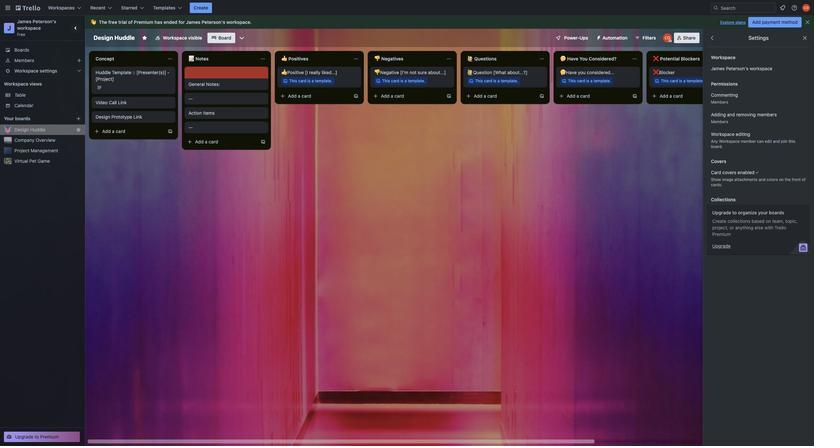 Task type: describe. For each thing, give the bounding box(es) containing it.
🙋 questions
[[467, 56, 497, 62]]

upgrade for upgrade to premium
[[15, 435, 33, 440]]

members inside commenting members
[[711, 100, 729, 105]]

card
[[711, 170, 721, 175]]

board.
[[711, 144, 723, 149]]

👎negative [i'm not sure about...]
[[374, 70, 446, 75]]

📝 Notes text field
[[185, 54, 257, 64]]

this for 🤔have
[[568, 79, 576, 83]]

banner containing 👋
[[85, 16, 814, 29]]

workspaces button
[[44, 3, 85, 13]]

add for 🤔 have you considered?
[[567, 93, 576, 99]]

❌ potential blockers
[[653, 56, 700, 62]]

1 -- from the top
[[189, 96, 193, 101]]

anything
[[736, 225, 754, 231]]

create inside button
[[194, 5, 208, 10]]

search image
[[714, 5, 719, 10]]

1 vertical spatial create from template… image
[[168, 129, 173, 134]]

j link
[[4, 23, 14, 33]]

starred
[[121, 5, 137, 10]]

🙋question
[[467, 70, 492, 75]]

2 vertical spatial huddle
[[30, 127, 45, 133]]

Search field
[[719, 3, 776, 13]]

to for organize
[[733, 210, 737, 216]]

📝
[[189, 56, 194, 62]]

❌blocker link
[[653, 69, 729, 76]]

this card is a template. for you
[[568, 79, 611, 83]]

🙋question [what about...?]
[[467, 70, 528, 75]]

colors
[[767, 177, 778, 182]]

to for premium
[[35, 435, 39, 440]]

👍positive
[[282, 70, 304, 75]]

starred button
[[117, 3, 148, 13]]

on inside show image attachments and colors on the front of cards.
[[779, 177, 784, 182]]

workspace for workspace views
[[4, 81, 28, 87]]

3 create from template… image from the left
[[632, 94, 638, 99]]

boards
[[14, 47, 29, 53]]

a down design prototype link
[[112, 129, 115, 134]]

plans
[[736, 20, 746, 25]]

free
[[17, 32, 25, 37]]

5 is from the left
[[680, 79, 683, 83]]

add a card for negatives
[[381, 93, 404, 99]]

have
[[567, 56, 579, 62]]

upgrade button
[[713, 243, 731, 250]]

power-
[[564, 35, 580, 41]]

1 -- link from the top
[[189, 96, 265, 102]]

link for video call link
[[118, 100, 127, 105]]

add a card button down ❌blocker link
[[649, 91, 723, 101]]

add a card button for have
[[557, 91, 630, 101]]

commenting members
[[711, 92, 738, 105]]

a down items
[[205, 139, 208, 145]]

peterson's for james peterson's workspace free
[[33, 19, 56, 24]]

is for you
[[587, 79, 590, 83]]

front
[[792, 177, 801, 182]]

topic,
[[786, 219, 798, 224]]

1 horizontal spatial workspace
[[226, 19, 250, 25]]

free
[[108, 19, 117, 25]]

on inside the upgrade to organize your boards create collections based on team, topic, project, or anything else with trello premium
[[766, 219, 772, 224]]

❌ Potential Blockers text field
[[649, 54, 721, 64]]

else
[[755, 225, 764, 231]]

covers
[[723, 170, 737, 175]]

general
[[189, 82, 205, 87]]

add for 🙋 questions
[[474, 93, 483, 99]]

add for concept
[[102, 129, 111, 134]]

- inside huddle template :: [presenter(s)] - [project]
[[167, 70, 169, 75]]

explore
[[721, 20, 735, 25]]

create from template… image for sure
[[447, 94, 452, 99]]

this for 🙋question
[[475, 79, 483, 83]]

create inside the upgrade to organize your boards create collections based on team, topic, project, or anything else with trello premium
[[713, 219, 727, 224]]

based
[[752, 219, 765, 224]]

huddle template :: [presenter(s)] - [project]
[[96, 70, 169, 82]]

action items
[[189, 110, 215, 116]]

add inside banner
[[753, 19, 761, 25]]

wave image
[[90, 19, 96, 25]]

huddle template :: [presenter(s)] - [project] link
[[96, 69, 172, 82]]

workspace for workspace settings
[[14, 68, 39, 74]]

project
[[14, 148, 29, 154]]

james for james peterson's workspace free
[[17, 19, 31, 24]]

video call link link
[[96, 100, 172, 106]]

2 -- link from the top
[[189, 124, 265, 131]]

and inside workspace editing any workspace member can edit and join this board.
[[773, 139, 780, 144]]

your boards with 4 items element
[[4, 115, 66, 123]]

add for 👎 negatives
[[381, 93, 390, 99]]

add a card for have
[[567, 93, 590, 99]]

christina overa (christinaovera) image
[[663, 33, 672, 43]]

collections
[[711, 197, 736, 203]]

🤔
[[560, 56, 566, 62]]

positives
[[289, 56, 308, 62]]

peterson's for james peterson's workspace
[[726, 66, 749, 71]]

you
[[578, 70, 586, 75]]

0 horizontal spatial premium
[[40, 435, 59, 440]]

image
[[723, 177, 734, 182]]

share button
[[674, 33, 700, 43]]

table link
[[14, 92, 81, 99]]

huddle inside huddle template :: [presenter(s)] - [project]
[[96, 70, 111, 75]]

[presenter(s)]
[[137, 70, 166, 75]]

add a card for questions
[[474, 93, 497, 99]]

workspace navigation collapse icon image
[[71, 24, 81, 33]]

add a card for notes
[[195, 139, 218, 145]]

0 vertical spatial of
[[128, 19, 133, 25]]

sure
[[418, 70, 427, 75]]

enabled
[[738, 170, 755, 175]]

template
[[112, 70, 131, 75]]

this for 👎negative
[[382, 79, 390, 83]]

🙋 Questions text field
[[464, 54, 536, 64]]

james inside banner
[[186, 19, 200, 25]]

back to home image
[[16, 3, 40, 13]]

join
[[781, 139, 788, 144]]

notes
[[196, 56, 209, 62]]

can
[[757, 139, 764, 144]]

a down ❌blocker link
[[684, 79, 686, 83]]

upgrade for upgrade to organize your boards create collections based on team, topic, project, or anything else with trello premium
[[713, 210, 732, 216]]

show
[[711, 177, 721, 182]]

member
[[741, 139, 756, 144]]

considered...
[[587, 70, 615, 75]]

0 notifications image
[[779, 4, 787, 12]]

concept
[[96, 56, 114, 62]]

a down ❌blocker
[[670, 93, 672, 99]]

0 horizontal spatial james peterson's workspace link
[[17, 19, 57, 31]]

add a card button for notes
[[185, 137, 258, 147]]

template. for considered...
[[594, 79, 611, 83]]

::
[[133, 70, 135, 75]]

create from template… image for liked...]
[[354, 94, 359, 99]]

🤔 have you considered?
[[560, 56, 617, 62]]

company overview
[[14, 137, 55, 143]]

upgrade to premium
[[15, 435, 59, 440]]

workspace settings
[[14, 68, 57, 74]]

for
[[179, 19, 185, 25]]

add for 👍 positives
[[288, 93, 297, 99]]

cards.
[[711, 183, 723, 188]]

workspace for workspace editing any workspace member can edit and join this board.
[[711, 132, 735, 137]]

attachments
[[735, 177, 758, 182]]

add a card button for negatives
[[371, 91, 444, 101]]

design huddle link
[[14, 127, 73, 133]]

call
[[109, 100, 117, 105]]

is for [i
[[308, 79, 311, 83]]

calendar
[[14, 103, 33, 108]]

a down really
[[312, 79, 314, 83]]

template. for really
[[315, 79, 332, 83]]

5 template. from the left
[[687, 79, 704, 83]]

Board name text field
[[90, 33, 138, 43]]

visible
[[188, 35, 202, 41]]

1 horizontal spatial premium
[[134, 19, 153, 25]]

items
[[203, 110, 215, 116]]

add a card down design prototype link
[[102, 129, 125, 134]]

and inside adding and removing members members
[[727, 112, 735, 118]]

workspace for james peterson's workspace
[[750, 66, 773, 71]]

about...?]
[[508, 70, 528, 75]]

this for 👍positive
[[289, 79, 297, 83]]

[i'm
[[400, 70, 409, 75]]

settings
[[749, 35, 769, 41]]

upgrade for upgrade
[[713, 244, 731, 249]]

workspace settings button
[[0, 66, 85, 76]]

a down 🤔have you considered...
[[591, 79, 593, 83]]

boards inside the upgrade to organize your boards create collections based on team, topic, project, or anything else with trello premium
[[769, 210, 785, 216]]

about...]
[[428, 70, 446, 75]]

📝 notes
[[189, 56, 209, 62]]

covers
[[711, 159, 727, 164]]

👍positive [i really liked...]
[[282, 70, 337, 75]]

james peterson's workspace
[[711, 66, 773, 71]]

templates
[[153, 5, 175, 10]]

table
[[14, 92, 26, 98]]

customize views image
[[239, 35, 245, 41]]



Task type: vqa. For each thing, say whether or not it's contained in the screenshot.
Jeremy Miller (jeremymiller198) image at the top left
no



Task type: locate. For each thing, give the bounding box(es) containing it.
starred icon image
[[76, 127, 81, 133]]

add a card button down 🤔have you considered... link
[[557, 91, 630, 101]]

permissions
[[711, 81, 738, 87]]

general notes: link
[[189, 81, 265, 88]]

a down 👍positive
[[298, 93, 300, 99]]

and left colors
[[759, 177, 766, 182]]

2 vertical spatial create from template… image
[[261, 139, 266, 145]]

collections
[[728, 219, 751, 224]]

design prototype link link
[[96, 114, 172, 120]]

-
[[167, 70, 169, 75], [189, 96, 191, 101], [191, 96, 193, 101], [189, 125, 191, 130], [191, 125, 193, 130]]

.
[[250, 19, 252, 25]]

1 horizontal spatial james
[[186, 19, 200, 25]]

🤔 Have You Considered? text field
[[557, 54, 629, 64]]

add
[[753, 19, 761, 25], [288, 93, 297, 99], [381, 93, 390, 99], [474, 93, 483, 99], [567, 93, 576, 99], [660, 93, 669, 99], [102, 129, 111, 134], [195, 139, 204, 145]]

1 horizontal spatial huddle
[[96, 70, 111, 75]]

board
[[219, 35, 231, 41]]

organize
[[738, 210, 757, 216]]

0 vertical spatial create from template… image
[[539, 94, 545, 99]]

workspace up 'any'
[[711, 132, 735, 137]]

add a card button down really
[[278, 91, 351, 101]]

-- link up action items 'link' at the left top of the page
[[189, 96, 265, 102]]

1 horizontal spatial create from template… image
[[261, 139, 266, 145]]

is down ❌blocker link
[[680, 79, 683, 83]]

1 vertical spatial link
[[133, 114, 142, 120]]

0 horizontal spatial peterson's
[[33, 19, 56, 24]]

peterson's
[[33, 19, 56, 24], [202, 19, 225, 25], [726, 66, 749, 71]]

2 vertical spatial design
[[14, 127, 29, 133]]

1 vertical spatial -- link
[[189, 124, 265, 131]]

design down video
[[96, 114, 110, 120]]

add payment method
[[753, 19, 798, 25]]

peterson's inside james peterson's workspace free
[[33, 19, 56, 24]]

2 horizontal spatial create from template… image
[[539, 94, 545, 99]]

workspace down 👋 the free trial of premium has ended for james peterson's workspace .
[[163, 35, 187, 41]]

a down you on the top
[[577, 93, 579, 99]]

3 template. from the left
[[501, 79, 518, 83]]

huddle up [project] at the top
[[96, 70, 111, 75]]

add down design prototype link
[[102, 129, 111, 134]]

is for [i'm
[[401, 79, 404, 83]]

2 horizontal spatial workspace
[[750, 66, 773, 71]]

0 horizontal spatial create from template… image
[[168, 129, 173, 134]]

1 horizontal spatial of
[[802, 177, 806, 182]]

0 vertical spatial premium
[[134, 19, 153, 25]]

templates button
[[149, 3, 186, 13]]

project management
[[14, 148, 58, 154]]

template. down 👍positive [i really liked...] link
[[315, 79, 332, 83]]

4 this from the left
[[568, 79, 576, 83]]

❌blocker
[[653, 70, 675, 75]]

workspace up workspace views at the left
[[14, 68, 39, 74]]

add payment method button
[[749, 17, 802, 27]]

1 vertical spatial design huddle
[[14, 127, 45, 133]]

3 this card is a template. from the left
[[475, 79, 518, 83]]

premium inside the upgrade to organize your boards create collections based on team, topic, project, or anything else with trello premium
[[713, 232, 731, 237]]

this card is a template. for [i'm
[[382, 79, 425, 83]]

huddle up company overview
[[30, 127, 45, 133]]

0 horizontal spatial and
[[727, 112, 735, 118]]

0 horizontal spatial link
[[118, 100, 127, 105]]

a down [i'm
[[405, 79, 407, 83]]

2 vertical spatial premium
[[40, 435, 59, 440]]

add down 👍positive
[[288, 93, 297, 99]]

this member is an admin of this board. image
[[669, 40, 672, 43]]

1 vertical spatial and
[[773, 139, 780, 144]]

and inside show image attachments and colors on the front of cards.
[[759, 177, 766, 182]]

peterson's up board link
[[202, 19, 225, 25]]

prototype
[[111, 114, 132, 120]]

members down boards
[[14, 58, 34, 63]]

is down '🙋question [what about...?]'
[[494, 79, 497, 83]]

1 vertical spatial huddle
[[96, 70, 111, 75]]

3 this from the left
[[475, 79, 483, 83]]

design
[[94, 34, 113, 41], [96, 114, 110, 120], [14, 127, 29, 133]]

banner
[[85, 16, 814, 29]]

2 vertical spatial workspace
[[750, 66, 773, 71]]

star or unstar board image
[[142, 35, 147, 41]]

2 is from the left
[[401, 79, 404, 83]]

template. for about...?]
[[501, 79, 518, 83]]

0 vertical spatial james peterson's workspace link
[[17, 19, 57, 31]]

upgrade inside upgrade to premium link
[[15, 435, 33, 440]]

add for 📝 notes
[[195, 139, 204, 145]]

adding and removing members members
[[711, 112, 777, 124]]

members inside adding and removing members members
[[711, 119, 729, 124]]

2 create from template… image from the left
[[447, 94, 452, 99]]

add a card button down action items 'link' at the left top of the page
[[185, 137, 258, 147]]

peterson's up permissions
[[726, 66, 749, 71]]

this card is a template. for [i
[[289, 79, 332, 83]]

upgrade to organize your boards create collections based on team, topic, project, or anything else with trello premium
[[713, 210, 798, 237]]

this card is a template. for [what
[[475, 79, 518, 83]]

create from template… image
[[539, 94, 545, 99], [168, 129, 173, 134], [261, 139, 266, 145]]

boards down calendar
[[15, 116, 30, 121]]

and
[[727, 112, 735, 118], [773, 139, 780, 144], [759, 177, 766, 182]]

workspace inside james peterson's workspace free
[[17, 25, 41, 31]]

1 vertical spatial --
[[189, 125, 193, 130]]

add down 👎negative at left
[[381, 93, 390, 99]]

1 this card is a template. from the left
[[289, 79, 332, 83]]

virtual pet game link
[[14, 158, 81, 165]]

1 horizontal spatial on
[[779, 177, 784, 182]]

board link
[[207, 33, 235, 43]]

this down 👍positive
[[289, 79, 297, 83]]

1 vertical spatial upgrade
[[713, 244, 731, 249]]

j
[[7, 24, 11, 32]]

design up company
[[14, 127, 29, 133]]

5 this card is a template. from the left
[[661, 79, 704, 83]]

this card is a template. down 🤔have you considered...
[[568, 79, 611, 83]]

0 vertical spatial to
[[733, 210, 737, 216]]

2 vertical spatial upgrade
[[15, 435, 33, 440]]

power-ups
[[564, 35, 588, 41]]

1 is from the left
[[308, 79, 311, 83]]

power-ups button
[[551, 33, 592, 43]]

this down 🤔have
[[568, 79, 576, 83]]

huddle down trial
[[115, 34, 135, 41]]

action items link
[[189, 110, 265, 117]]

-- link down action items 'link' at the left top of the page
[[189, 124, 265, 131]]

is down 🤔have you considered...
[[587, 79, 590, 83]]

2 this from the left
[[382, 79, 390, 83]]

0 vertical spatial upgrade
[[713, 210, 732, 216]]

primary element
[[0, 0, 814, 16]]

james
[[17, 19, 31, 24], [186, 19, 200, 25], [711, 66, 725, 71]]

create from template… image
[[354, 94, 359, 99], [447, 94, 452, 99], [632, 94, 638, 99]]

create up visible
[[194, 5, 208, 10]]

workspace up table
[[4, 81, 28, 87]]

on left the on the top right
[[779, 177, 784, 182]]

your
[[758, 210, 768, 216]]

1 vertical spatial members
[[711, 100, 729, 105]]

0 vertical spatial on
[[779, 177, 784, 182]]

your
[[4, 116, 14, 121]]

1 horizontal spatial link
[[133, 114, 142, 120]]

recent button
[[86, 3, 116, 13]]

1 vertical spatial james peterson's workspace link
[[707, 63, 811, 75]]

questions
[[475, 56, 497, 62]]

workspace up "customize views" icon
[[226, 19, 250, 25]]

design huddle down free at top
[[94, 34, 135, 41]]

boards link
[[0, 45, 85, 55]]

this card is a template. down 👍positive [i really liked...]
[[289, 79, 332, 83]]

of
[[128, 19, 133, 25], [802, 177, 806, 182]]

this card is a template. down [i'm
[[382, 79, 425, 83]]

👍positive [i really liked...] link
[[282, 69, 357, 76]]

1 vertical spatial premium
[[713, 232, 731, 237]]

0 horizontal spatial huddle
[[30, 127, 45, 133]]

👎 Negatives text field
[[371, 54, 443, 64]]

upgrade
[[713, 210, 732, 216], [713, 244, 731, 249], [15, 435, 33, 440]]

your boards
[[4, 116, 30, 121]]

automation button
[[594, 33, 632, 43]]

create from template… image for questions
[[539, 94, 545, 99]]

boards up the team,
[[769, 210, 785, 216]]

is down 👍positive [i really liked...]
[[308, 79, 311, 83]]

to inside the upgrade to organize your boards create collections based on team, topic, project, or anything else with trello premium
[[733, 210, 737, 216]]

template. for not
[[408, 79, 425, 83]]

2 horizontal spatial james
[[711, 66, 725, 71]]

🙋
[[467, 56, 473, 62]]

upgrade inside the upgrade to organize your boards create collections based on team, topic, project, or anything else with trello premium
[[713, 210, 732, 216]]

james peterson's workspace link down 'settings'
[[707, 63, 811, 75]]

commenting
[[711, 92, 738, 98]]

add a card down 🙋question
[[474, 93, 497, 99]]

0 horizontal spatial boards
[[15, 116, 30, 121]]

of right trial
[[128, 19, 133, 25]]

1 this from the left
[[289, 79, 297, 83]]

👎negative
[[374, 70, 399, 75]]

0 horizontal spatial of
[[128, 19, 133, 25]]

a down '🙋question [what about...?]'
[[498, 79, 500, 83]]

1 horizontal spatial create
[[713, 219, 727, 224]]

0 vertical spatial huddle
[[115, 34, 135, 41]]

the
[[785, 177, 791, 182]]

add board image
[[76, 116, 81, 121]]

0 horizontal spatial james
[[17, 19, 31, 24]]

🤔have
[[560, 70, 577, 75]]

sm image
[[594, 33, 603, 42]]

template. down not
[[408, 79, 425, 83]]

1 horizontal spatial and
[[759, 177, 766, 182]]

james inside james peterson's workspace free
[[17, 19, 31, 24]]

create up project,
[[713, 219, 727, 224]]

0 vertical spatial boards
[[15, 116, 30, 121]]

members
[[14, 58, 34, 63], [711, 100, 729, 105], [711, 119, 729, 124]]

workspace inside button
[[163, 35, 187, 41]]

management
[[31, 148, 58, 154]]

peterson's down back to home image
[[33, 19, 56, 24]]

create
[[194, 5, 208, 10], [713, 219, 727, 224]]

add down 🤔have
[[567, 93, 576, 99]]

1 vertical spatial to
[[35, 435, 39, 440]]

workspace for james peterson's workspace free
[[17, 25, 41, 31]]

add a card button for positives
[[278, 91, 351, 101]]

add a card down ❌blocker
[[660, 93, 683, 99]]

0 vertical spatial design
[[94, 34, 113, 41]]

add a card for positives
[[288, 93, 311, 99]]

add down action items
[[195, 139, 204, 145]]

add a card button down [i'm
[[371, 91, 444, 101]]

members link
[[0, 55, 85, 66]]

add down ❌blocker
[[660, 93, 669, 99]]

4 template. from the left
[[594, 79, 611, 83]]

company overview link
[[14, 137, 81, 144]]

1 horizontal spatial design huddle
[[94, 34, 135, 41]]

3 is from the left
[[494, 79, 497, 83]]

workspace up board.
[[719, 139, 740, 144]]

design huddle inside text field
[[94, 34, 135, 41]]

on up 'with'
[[766, 219, 772, 224]]

this card is a template. down ❌blocker link
[[661, 79, 704, 83]]

2 horizontal spatial huddle
[[115, 34, 135, 41]]

0 vertical spatial design huddle
[[94, 34, 135, 41]]

workspace for workspace visible
[[163, 35, 187, 41]]

james peterson's workspace link up free
[[17, 19, 57, 31]]

1 vertical spatial on
[[766, 219, 772, 224]]

1 horizontal spatial to
[[733, 210, 737, 216]]

is down [i'm
[[401, 79, 404, 83]]

2 horizontal spatial peterson's
[[726, 66, 749, 71]]

🤔have you considered... link
[[560, 69, 636, 76]]

a down 👎negative at left
[[391, 93, 393, 99]]

👎
[[374, 56, 380, 62]]

0 vertical spatial workspace
[[226, 19, 250, 25]]

add a card button down [what
[[464, 91, 537, 101]]

members down commenting
[[711, 100, 729, 105]]

add a card down items
[[195, 139, 218, 145]]

0 vertical spatial -- link
[[189, 96, 265, 102]]

editing
[[736, 132, 751, 137]]

boards inside your boards with 4 items element
[[15, 116, 30, 121]]

this down 👎negative at left
[[382, 79, 390, 83]]

game
[[38, 158, 50, 164]]

1 vertical spatial of
[[802, 177, 806, 182]]

0 horizontal spatial on
[[766, 219, 772, 224]]

create from template… image for notes
[[261, 139, 266, 145]]

virtual
[[14, 158, 28, 164]]

add a card button down design prototype link link
[[92, 126, 165, 137]]

1 vertical spatial create
[[713, 219, 727, 224]]

considered?
[[589, 56, 617, 62]]

with
[[765, 225, 774, 231]]

5 this from the left
[[661, 79, 669, 83]]

workspace up james peterson's workspace
[[711, 55, 736, 60]]

add a card down "[i"
[[288, 93, 311, 99]]

👋
[[90, 19, 96, 25]]

👎 negatives
[[374, 56, 404, 62]]

link right the call at the left
[[118, 100, 127, 105]]

2 template. from the left
[[408, 79, 425, 83]]

calendar link
[[14, 102, 81, 109]]

members inside members link
[[14, 58, 34, 63]]

james up free
[[17, 19, 31, 24]]

add down 🙋question
[[474, 93, 483, 99]]

christina overa (christinaovera) image
[[803, 4, 811, 12]]

open information menu image
[[792, 5, 798, 11]]

james for james peterson's workspace
[[711, 66, 725, 71]]

a down 🙋question
[[484, 93, 486, 99]]

1 create from template… image from the left
[[354, 94, 359, 99]]

this card is a template. down '🙋question [what about...?]'
[[475, 79, 518, 83]]

workspace for workspace
[[711, 55, 736, 60]]

notes:
[[206, 82, 220, 87]]

0 horizontal spatial to
[[35, 435, 39, 440]]

2 horizontal spatial and
[[773, 139, 780, 144]]

design huddle up company overview
[[14, 127, 45, 133]]

and left join
[[773, 139, 780, 144]]

team,
[[773, 219, 785, 224]]

2 vertical spatial and
[[759, 177, 766, 182]]

or
[[730, 225, 734, 231]]

this
[[789, 139, 796, 144]]

virtual pet game
[[14, 158, 50, 164]]

0 vertical spatial create
[[194, 5, 208, 10]]

members down the adding
[[711, 119, 729, 124]]

trello
[[775, 225, 787, 231]]

link for design prototype link
[[133, 114, 142, 120]]

design down the
[[94, 34, 113, 41]]

1 horizontal spatial boards
[[769, 210, 785, 216]]

template. down the considered...
[[594, 79, 611, 83]]

2 vertical spatial members
[[711, 119, 729, 124]]

0 vertical spatial link
[[118, 100, 127, 105]]

on
[[779, 177, 784, 182], [766, 219, 772, 224]]

design for design huddle link
[[14, 127, 29, 133]]

0 vertical spatial --
[[189, 96, 193, 101]]

template. down 🙋question [what about...?] link
[[501, 79, 518, 83]]

4 this card is a template. from the left
[[568, 79, 611, 83]]

design inside text field
[[94, 34, 113, 41]]

2 horizontal spatial premium
[[713, 232, 731, 237]]

of right front
[[802, 177, 806, 182]]

company
[[14, 137, 34, 143]]

workspace up free
[[17, 25, 41, 31]]

of inside show image attachments and colors on the front of cards.
[[802, 177, 806, 182]]

show image attachments and colors on the front of cards.
[[711, 177, 806, 188]]

is for [what
[[494, 79, 497, 83]]

Concept text field
[[92, 54, 164, 64]]

this down 🙋question
[[475, 79, 483, 83]]

workspace inside popup button
[[14, 68, 39, 74]]

explore plans button
[[721, 19, 746, 27]]

👍 positives
[[282, 56, 308, 62]]

1 horizontal spatial peterson's
[[202, 19, 225, 25]]

2 horizontal spatial create from template… image
[[632, 94, 638, 99]]

design for design prototype link link
[[96, 114, 110, 120]]

[project]
[[96, 76, 114, 82]]

workspace visible button
[[151, 33, 206, 43]]

1 vertical spatial design
[[96, 114, 110, 120]]

0 vertical spatial and
[[727, 112, 735, 118]]

views
[[29, 81, 42, 87]]

1 horizontal spatial create from template… image
[[447, 94, 452, 99]]

0 horizontal spatial create from template… image
[[354, 94, 359, 99]]

ups
[[580, 35, 588, 41]]

0 vertical spatial members
[[14, 58, 34, 63]]

james right for
[[186, 19, 200, 25]]

0 horizontal spatial workspace
[[17, 25, 41, 31]]

this down ❌blocker
[[661, 79, 669, 83]]

add a card down you on the top
[[567, 93, 590, 99]]

huddle inside text field
[[115, 34, 135, 41]]

2 this card is a template. from the left
[[382, 79, 425, 83]]

settings
[[40, 68, 57, 74]]

add a card down 👎negative at left
[[381, 93, 404, 99]]

0 horizontal spatial design huddle
[[14, 127, 45, 133]]

-- up action
[[189, 96, 193, 101]]

1 vertical spatial boards
[[769, 210, 785, 216]]

and right the adding
[[727, 112, 735, 118]]

add a card button for questions
[[464, 91, 537, 101]]

0 horizontal spatial create
[[194, 5, 208, 10]]

add left 'payment' in the top right of the page
[[753, 19, 761, 25]]

4 is from the left
[[587, 79, 590, 83]]

2 -- from the top
[[189, 125, 193, 130]]

1 template. from the left
[[315, 79, 332, 83]]

workspace visible
[[163, 35, 202, 41]]

link down video call link link
[[133, 114, 142, 120]]

-- down action
[[189, 125, 193, 130]]

👍 Positives text field
[[278, 54, 350, 64]]

james up permissions
[[711, 66, 725, 71]]

workspace down 'settings'
[[750, 66, 773, 71]]

1 vertical spatial workspace
[[17, 25, 41, 31]]

template. down ❌blocker link
[[687, 79, 704, 83]]

really
[[309, 70, 321, 75]]

1 horizontal spatial james peterson's workspace link
[[707, 63, 811, 75]]



